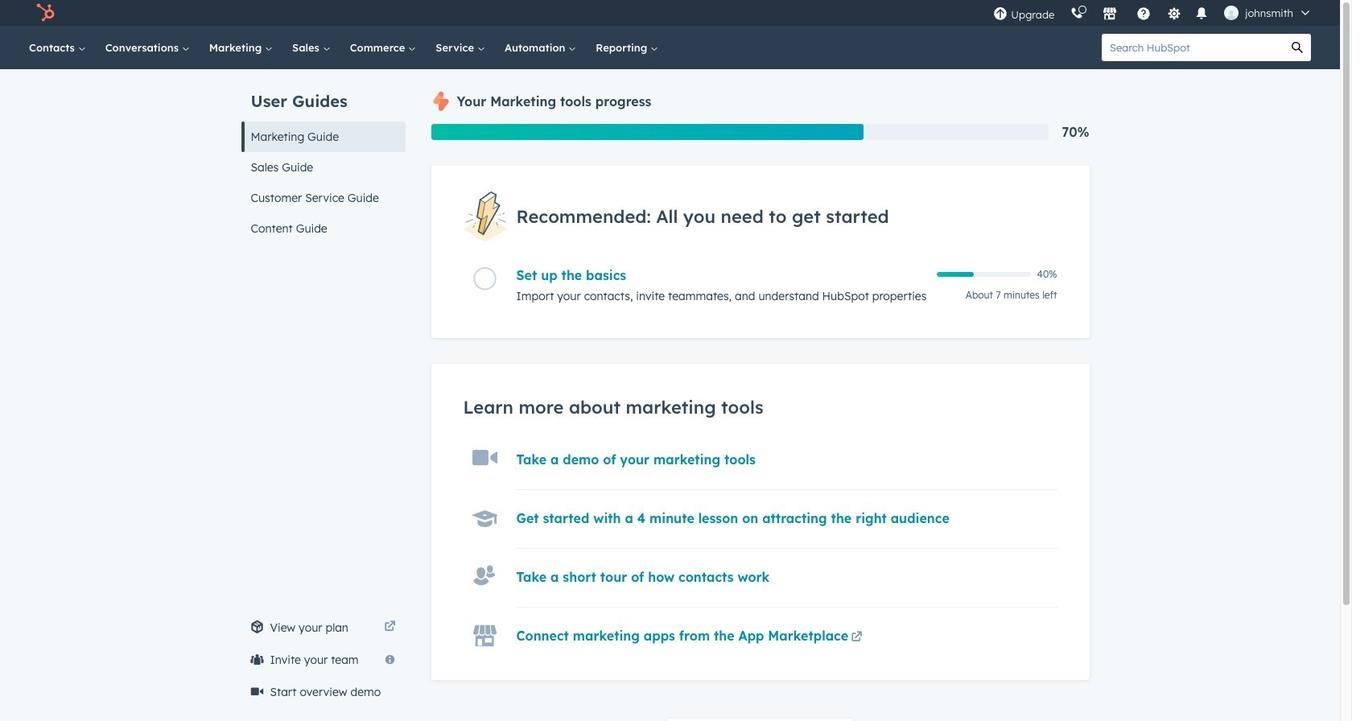 Task type: describe. For each thing, give the bounding box(es) containing it.
marketplaces image
[[1103, 7, 1118, 22]]

[object object] complete progress bar
[[937, 272, 974, 277]]



Task type: locate. For each thing, give the bounding box(es) containing it.
menu
[[986, 0, 1321, 26]]

john smith image
[[1225, 6, 1239, 20]]

user guides element
[[241, 69, 405, 244]]

Search HubSpot search field
[[1102, 34, 1284, 61]]

link opens in a new window image
[[384, 622, 396, 634]]

progress bar
[[431, 124, 864, 140]]

link opens in a new window image
[[384, 618, 396, 638], [851, 629, 863, 648], [851, 632, 863, 644]]



Task type: vqa. For each thing, say whether or not it's contained in the screenshot.
User Guides "Element"
yes



